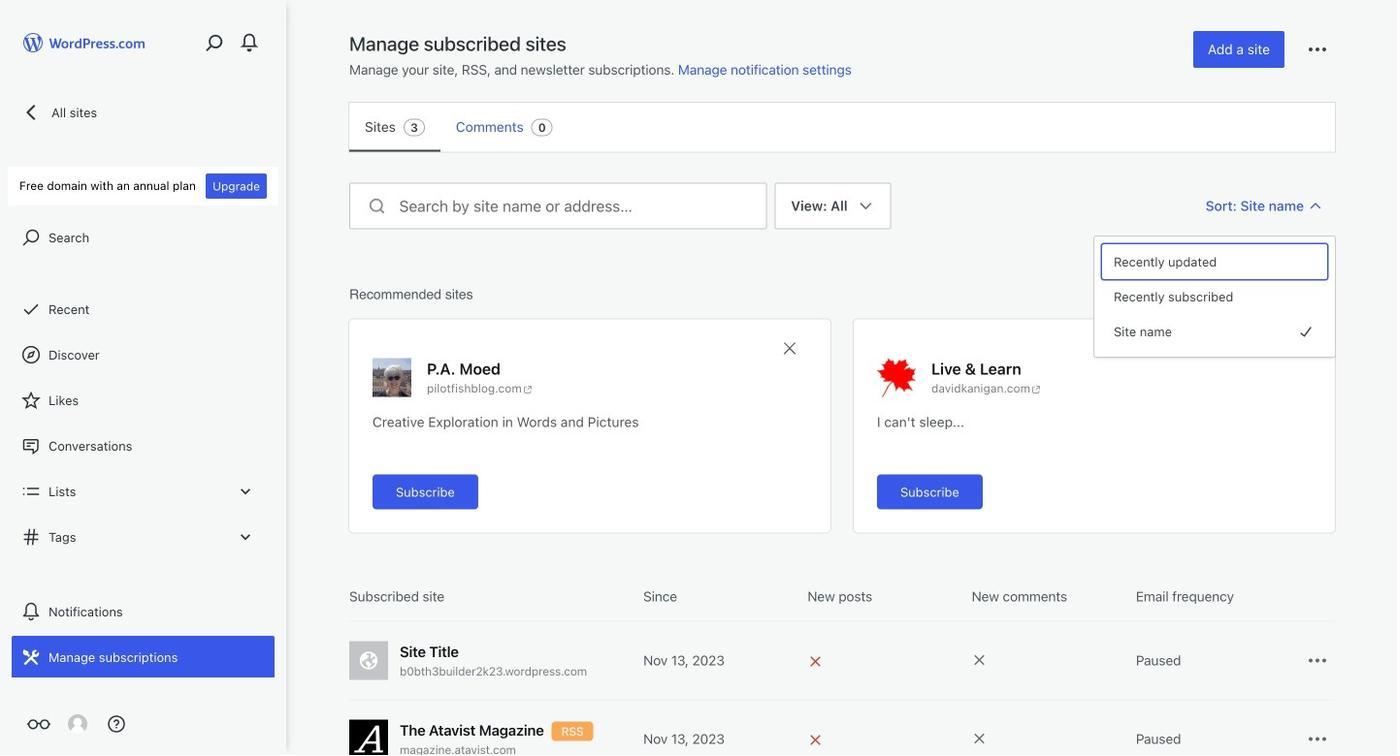 Task type: describe. For each thing, give the bounding box(es) containing it.
3 row from the top
[[349, 701, 1335, 756]]

more actions image for 3rd row from the top
[[1306, 728, 1329, 751]]

2 list item from the top
[[1388, 169, 1397, 260]]

1 column header from the left
[[349, 587, 636, 607]]

keyboard_arrow_down image
[[236, 528, 255, 547]]

5 column header from the left
[[1136, 587, 1292, 607]]

reader image
[[27, 713, 50, 736]]

1 vertical spatial menu
[[1102, 244, 1327, 349]]

more information image
[[972, 732, 987, 747]]

the atavist magazine image
[[349, 720, 388, 756]]



Task type: vqa. For each thing, say whether or not it's contained in the screenshot.
second img
no



Task type: locate. For each thing, give the bounding box(es) containing it.
row
[[349, 587, 1335, 622], [349, 622, 1335, 701], [349, 701, 1335, 756]]

keyboard_arrow_down image
[[236, 482, 255, 502]]

main content
[[318, 31, 1366, 756]]

more actions image
[[1306, 650, 1329, 673], [1306, 728, 1329, 751]]

2 dismiss this recommendation image from the left
[[1285, 339, 1304, 359]]

table
[[349, 587, 1335, 756]]

None search field
[[349, 183, 767, 229]]

right image
[[1294, 320, 1318, 343]]

1 dismiss this recommendation image from the left
[[780, 339, 799, 359]]

Search search field
[[399, 184, 766, 228]]

0 vertical spatial more actions image
[[1306, 650, 1329, 673]]

1 horizontal spatial dismiss this recommendation image
[[1285, 339, 1304, 359]]

3 column header from the left
[[808, 587, 964, 607]]

more image
[[1306, 38, 1329, 61]]

2 column header from the left
[[643, 587, 800, 607]]

2 row from the top
[[349, 622, 1335, 701]]

1 list item from the top
[[1388, 68, 1397, 139]]

1 vertical spatial more actions image
[[1306, 728, 1329, 751]]

dismiss this recommendation image
[[780, 339, 799, 359], [1285, 339, 1304, 359]]

column header
[[349, 587, 636, 607], [643, 587, 800, 607], [808, 587, 964, 607], [972, 587, 1128, 607], [1136, 587, 1292, 607]]

menu
[[349, 103, 1335, 152], [1102, 244, 1327, 349]]

4 list item from the top
[[1388, 351, 1397, 423]]

0 horizontal spatial dismiss this recommendation image
[[780, 339, 799, 359]]

0 vertical spatial menu
[[349, 103, 1335, 152]]

4 column header from the left
[[972, 587, 1128, 607]]

cell
[[349, 642, 636, 681], [972, 649, 1128, 673], [808, 651, 964, 672], [1136, 652, 1292, 671], [349, 720, 636, 756], [808, 729, 964, 750], [1136, 730, 1292, 750]]

bob builder image
[[68, 715, 87, 734]]

1 more actions image from the top
[[1306, 650, 1329, 673]]

more actions image for 2nd row from the bottom
[[1306, 650, 1329, 673]]

3 list item from the top
[[1388, 260, 1397, 351]]

list item
[[1388, 68, 1397, 139], [1388, 169, 1397, 260], [1388, 260, 1397, 351], [1388, 351, 1397, 423]]

1 row from the top
[[349, 587, 1335, 622]]

2 more actions image from the top
[[1306, 728, 1329, 751]]



